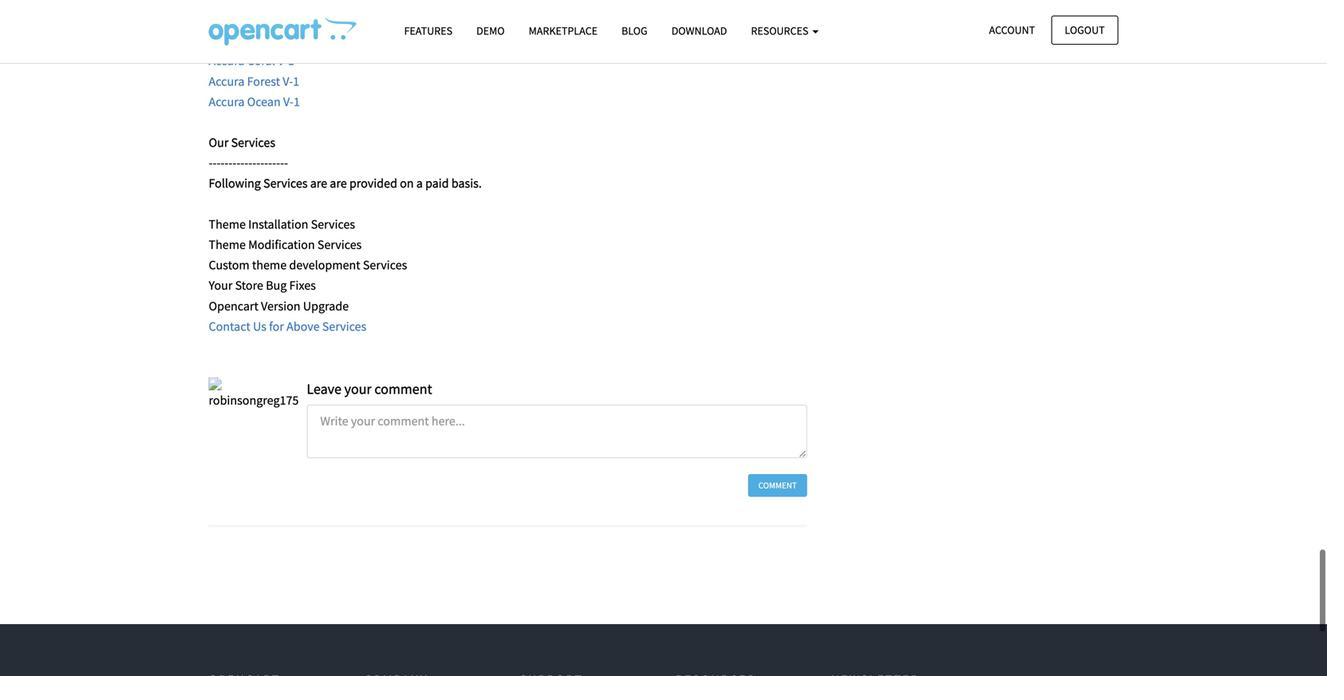 Task type: locate. For each thing, give the bounding box(es) containing it.
robinsongreg175 image
[[209, 378, 299, 411]]

5 accura from the top
[[209, 94, 245, 110]]

1 vertical spatial theme
[[209, 237, 246, 253]]

demo link
[[465, 17, 517, 45]]

provided
[[350, 175, 397, 191]]

1 right 'ocean'
[[294, 94, 300, 110]]

modification
[[248, 237, 315, 253]]

leave your comment
[[307, 380, 432, 398]]

store
[[235, 278, 263, 294]]

for
[[269, 318, 284, 334]]

a
[[416, 175, 423, 191]]

paid
[[425, 175, 449, 191]]

1 accura from the top
[[209, 12, 245, 28]]

blog link
[[610, 17, 660, 45]]

accura down accura coral v-1 link
[[209, 73, 245, 89]]

1
[[299, 12, 305, 28], [294, 32, 300, 48], [288, 53, 294, 69], [293, 73, 299, 89], [294, 94, 300, 110]]

v-
[[289, 12, 299, 28], [284, 32, 294, 48], [278, 53, 288, 69], [283, 73, 293, 89], [283, 94, 294, 110]]

v- right carbon on the top left
[[289, 12, 299, 28]]

logout
[[1065, 23, 1105, 37]]

development
[[289, 257, 360, 273]]

Leave your comment text field
[[307, 405, 807, 458]]

18 - from the left
[[276, 155, 280, 171]]

-
[[209, 155, 213, 171], [213, 155, 217, 171], [217, 155, 221, 171], [221, 155, 225, 171], [225, 155, 229, 171], [229, 155, 233, 171], [233, 155, 237, 171], [237, 155, 241, 171], [241, 155, 245, 171], [244, 155, 248, 171], [248, 155, 252, 171], [252, 155, 256, 171], [256, 155, 260, 171], [260, 155, 264, 171], [264, 155, 268, 171], [268, 155, 272, 171], [272, 155, 276, 171], [276, 155, 280, 171], [280, 155, 284, 171], [284, 155, 288, 171]]

1 right carbon on the top left
[[299, 12, 305, 28]]

0 vertical spatial theme
[[209, 216, 246, 232]]

0 horizontal spatial are
[[310, 175, 327, 191]]

services
[[231, 135, 275, 151], [263, 175, 308, 191], [311, 216, 355, 232], [318, 237, 362, 253], [363, 257, 407, 273], [322, 318, 367, 334]]

theme
[[209, 216, 246, 232], [209, 237, 246, 253]]

3 - from the left
[[217, 155, 221, 171]]

theme
[[252, 257, 287, 273]]

our services -------------------- following services are are provided on a paid basis.
[[209, 135, 482, 191]]

1 - from the left
[[209, 155, 213, 171]]

accura
[[209, 12, 245, 28], [209, 32, 245, 48], [209, 53, 245, 69], [209, 73, 245, 89], [209, 94, 245, 110]]

features
[[404, 24, 453, 38]]

accura carbon v-1 accura coffee v-1 accura coral v-1 accura forest v-1 accura ocean v-1
[[209, 12, 305, 110]]

5 - from the left
[[225, 155, 229, 171]]

17 - from the left
[[272, 155, 276, 171]]

forest
[[247, 73, 280, 89]]

account link
[[976, 16, 1049, 45]]

14 - from the left
[[260, 155, 264, 171]]

15 - from the left
[[264, 155, 268, 171]]

installation
[[248, 216, 308, 232]]

v- right the forest
[[283, 73, 293, 89]]

1 right the forest
[[293, 73, 299, 89]]

11 - from the left
[[248, 155, 252, 171]]

marketplace
[[529, 24, 598, 38]]

accura up accura coral v-1 link
[[209, 32, 245, 48]]

2 - from the left
[[213, 155, 217, 171]]

coffee
[[247, 32, 281, 48]]

1 are from the left
[[310, 175, 327, 191]]

opencart
[[209, 298, 259, 314]]

accura up the accura forest v-1 link
[[209, 53, 245, 69]]

accura up accura coffee v-1 link
[[209, 12, 245, 28]]

accura forest v-1 link
[[209, 73, 299, 89]]

upgrade
[[303, 298, 349, 314]]

v- right coral
[[278, 53, 288, 69]]

accura down the accura forest v-1 link
[[209, 94, 245, 110]]

us
[[253, 318, 267, 334]]

comment button
[[748, 474, 807, 497]]

download link
[[660, 17, 739, 45]]

v- right coffee
[[284, 32, 294, 48]]

our
[[209, 135, 229, 151]]

resources
[[751, 24, 811, 38]]

1 horizontal spatial are
[[330, 175, 347, 191]]

version
[[261, 298, 301, 314]]

download
[[672, 24, 727, 38]]

carbon
[[247, 12, 286, 28]]

6 - from the left
[[229, 155, 233, 171]]

3 accura from the top
[[209, 53, 245, 69]]

are
[[310, 175, 327, 191], [330, 175, 347, 191]]

19 - from the left
[[280, 155, 284, 171]]

1 right coral
[[288, 53, 294, 69]]

fixes
[[289, 278, 316, 294]]

basis.
[[452, 175, 482, 191]]



Task type: describe. For each thing, give the bounding box(es) containing it.
your
[[344, 380, 372, 398]]

10 - from the left
[[244, 155, 248, 171]]

13 - from the left
[[256, 155, 260, 171]]

logout link
[[1052, 16, 1119, 45]]

comment
[[375, 380, 432, 398]]

contact us for above services link
[[209, 318, 367, 334]]

on
[[400, 175, 414, 191]]

bug
[[266, 278, 287, 294]]

v- right 'ocean'
[[283, 94, 294, 110]]

4 accura from the top
[[209, 73, 245, 89]]

4 - from the left
[[221, 155, 225, 171]]

leave
[[307, 380, 342, 398]]

1 theme from the top
[[209, 216, 246, 232]]

account
[[989, 23, 1035, 37]]

2 accura from the top
[[209, 32, 245, 48]]

features link
[[392, 17, 465, 45]]

8 - from the left
[[237, 155, 241, 171]]

theme installation services theme modification services custom theme development services your store bug fixes opencart version upgrade contact us for above services
[[209, 216, 407, 334]]

comment
[[759, 480, 797, 491]]

accura coffee v-1 link
[[209, 32, 300, 48]]

1 right coffee
[[294, 32, 300, 48]]

opencart - accura ocean v-1 multipurpose theme image
[[209, 17, 356, 46]]

ocean
[[247, 94, 281, 110]]

12 - from the left
[[252, 155, 256, 171]]

16 - from the left
[[268, 155, 272, 171]]

accura carbon v-1 link
[[209, 12, 305, 28]]

above
[[287, 318, 320, 334]]

contact
[[209, 318, 250, 334]]

2 are from the left
[[330, 175, 347, 191]]

custom
[[209, 257, 250, 273]]

resources link
[[739, 17, 831, 45]]

9 - from the left
[[241, 155, 245, 171]]

blog
[[622, 24, 648, 38]]

your
[[209, 278, 233, 294]]

2 theme from the top
[[209, 237, 246, 253]]

demo
[[477, 24, 505, 38]]

accura ocean v-1 link
[[209, 94, 300, 110]]

accura coral v-1 link
[[209, 53, 294, 69]]

coral
[[247, 53, 275, 69]]

following
[[209, 175, 261, 191]]

7 - from the left
[[233, 155, 237, 171]]

marketplace link
[[517, 17, 610, 45]]

20 - from the left
[[284, 155, 288, 171]]



Task type: vqa. For each thing, say whether or not it's contained in the screenshot.
top result's
no



